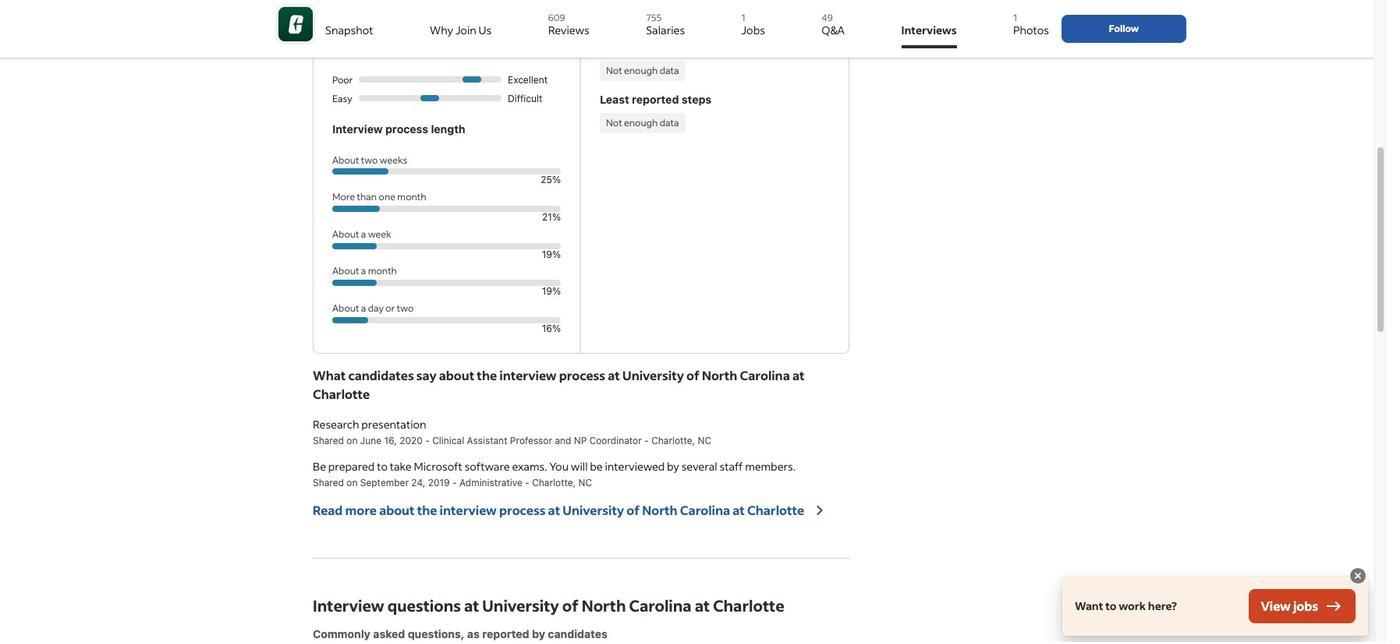 Task type: locate. For each thing, give the bounding box(es) containing it.
1 horizontal spatial the
[[477, 367, 497, 383]]

1 vertical spatial of
[[627, 502, 640, 519]]

questions
[[387, 596, 461, 616]]

about a week
[[332, 228, 391, 240]]

1
[[741, 12, 745, 23], [1013, 12, 1017, 23]]

19% for week
[[542, 248, 561, 260]]

presentation
[[361, 417, 426, 432]]

not enough data down least reported steps
[[606, 117, 679, 128]]

0 vertical spatial north
[[702, 367, 737, 383]]

0 vertical spatial interview
[[332, 123, 383, 136]]

salaries
[[646, 23, 685, 37]]

month right the one
[[397, 191, 426, 203]]

september
[[360, 478, 409, 489]]

a for day
[[361, 303, 366, 314]]

0 vertical spatial nc
[[698, 435, 711, 447]]

0 vertical spatial a
[[361, 228, 366, 240]]

data up least reported steps
[[660, 65, 679, 77]]

1 horizontal spatial about
[[439, 367, 474, 383]]

0 vertical spatial of
[[686, 367, 699, 383]]

2 19% from the top
[[542, 286, 561, 297]]

1 a from the top
[[361, 228, 366, 240]]

photos
[[1013, 23, 1049, 37]]

about inside the what candidates say about the interview process at university of north carolina at charlotte
[[439, 367, 474, 383]]

2 vertical spatial of
[[562, 596, 579, 616]]

candidates down interview questions at university of north carolina at charlotte
[[548, 628, 607, 641]]

0 horizontal spatial by
[[532, 628, 545, 641]]

0 vertical spatial the
[[477, 367, 497, 383]]

1 vertical spatial process
[[559, 367, 605, 383]]

2 a from the top
[[361, 265, 366, 277]]

19% up "16%"
[[542, 286, 561, 297]]

on down the prepared
[[347, 478, 358, 489]]

not up least
[[606, 65, 622, 77]]

process up the "weeks"
[[385, 123, 428, 136]]

25%
[[541, 174, 561, 186]]

1 vertical spatial a
[[361, 265, 366, 277]]

1 horizontal spatial by
[[667, 460, 679, 475]]

least
[[600, 93, 629, 106]]

why
[[430, 23, 453, 37]]

you
[[549, 460, 569, 475]]

coordinator
[[589, 435, 642, 447]]

0 vertical spatial month
[[397, 191, 426, 203]]

4 about from the top
[[332, 303, 359, 314]]

university inside the what candidates say about the interview process at university of north carolina at charlotte
[[622, 367, 684, 383]]

1 vertical spatial reported
[[482, 628, 529, 641]]

49
[[822, 12, 833, 23]]

about down september
[[379, 502, 415, 519]]

2 vertical spatial charlotte
[[713, 596, 784, 616]]

questions,
[[408, 628, 464, 641]]

on left june
[[347, 435, 358, 447]]

carolina
[[740, 367, 790, 383], [680, 502, 730, 519], [629, 596, 692, 616]]

1 vertical spatial not
[[606, 117, 622, 128]]

1 not from the top
[[606, 65, 622, 77]]

0 vertical spatial process
[[385, 123, 428, 136]]

month
[[397, 191, 426, 203], [368, 265, 397, 277]]

1 vertical spatial carolina
[[680, 502, 730, 519]]

university up commonly asked questions, as reported by candidates
[[482, 596, 559, 616]]

north
[[702, 367, 737, 383], [642, 502, 678, 519], [582, 596, 626, 616]]

0 horizontal spatial nc
[[578, 478, 592, 489]]

0 vertical spatial shared
[[313, 435, 344, 447]]

two
[[361, 154, 378, 166], [397, 303, 414, 314]]

charlotte inside the what candidates say about the interview process at university of north carolina at charlotte
[[313, 386, 370, 402]]

3 about from the top
[[332, 265, 359, 277]]

0 vertical spatial charlotte,
[[651, 435, 695, 447]]

0 horizontal spatial 1
[[741, 12, 745, 23]]

be
[[313, 460, 326, 475]]

to up september
[[377, 460, 388, 475]]

1 vertical spatial north
[[642, 502, 678, 519]]

excellent
[[508, 74, 548, 85]]

university down be
[[563, 502, 624, 519]]

university up coordinator
[[622, 367, 684, 383]]

1 shared from the top
[[313, 435, 344, 447]]

about down about a week
[[332, 265, 359, 277]]

1 vertical spatial about
[[379, 502, 415, 519]]

0 vertical spatial not enough data
[[606, 65, 679, 77]]

data down least reported steps
[[660, 117, 679, 128]]

24,
[[411, 478, 425, 489]]

2 1 from the left
[[1013, 12, 1017, 23]]

1 inside 1 jobs
[[741, 12, 745, 23]]

0 horizontal spatial the
[[417, 502, 437, 519]]

enough
[[624, 65, 658, 77], [624, 117, 658, 128]]

0 vertical spatial interview
[[499, 367, 557, 383]]

1 horizontal spatial month
[[397, 191, 426, 203]]

charlotte, down the you in the bottom of the page
[[532, 478, 576, 489]]

about left the week
[[332, 228, 359, 240]]

0 vertical spatial by
[[667, 460, 679, 475]]

interview for interview questions at university of north carolina at charlotte
[[313, 596, 384, 616]]

a left the week
[[361, 228, 366, 240]]

two right the or
[[397, 303, 414, 314]]

the
[[477, 367, 497, 383], [417, 502, 437, 519]]

0 vertical spatial 19%
[[542, 248, 561, 260]]

day
[[368, 303, 384, 314]]

carolina inside the what candidates say about the interview process at university of north carolina at charlotte
[[740, 367, 790, 383]]

work
[[1119, 599, 1146, 614]]

0 vertical spatial candidates
[[348, 367, 414, 383]]

not down least
[[606, 117, 622, 128]]

poor
[[332, 74, 353, 85]]

609
[[548, 12, 565, 23]]

0 horizontal spatial charlotte,
[[532, 478, 576, 489]]

1 vertical spatial month
[[368, 265, 397, 277]]

2 on from the top
[[347, 478, 358, 489]]

by down interview questions at university of north carolina at charlotte
[[532, 628, 545, 641]]

0 horizontal spatial process
[[385, 123, 428, 136]]

1 vertical spatial charlotte,
[[532, 478, 576, 489]]

say
[[416, 367, 437, 383]]

candidates left the "say"
[[348, 367, 414, 383]]

1 vertical spatial the
[[417, 502, 437, 519]]

0 vertical spatial data
[[660, 65, 679, 77]]

commonly
[[313, 628, 370, 641]]

want
[[1075, 599, 1103, 614]]

about
[[332, 154, 359, 166], [332, 228, 359, 240], [332, 265, 359, 277], [332, 303, 359, 314]]

1 horizontal spatial interview
[[499, 367, 557, 383]]

than
[[357, 191, 377, 203]]

interview down "16%"
[[499, 367, 557, 383]]

0 vertical spatial not
[[606, 65, 622, 77]]

1 enough from the top
[[624, 65, 658, 77]]

0 vertical spatial charlotte
[[313, 386, 370, 402]]

the down 24,
[[417, 502, 437, 519]]

2019
[[428, 478, 450, 489]]

on inside be prepared to take microsoft software exams. you will be interviewed by several staff members. shared on september 24, 2019 - administrative - charlotte, nc
[[347, 478, 358, 489]]

want to work here?
[[1075, 599, 1177, 614]]

data
[[660, 65, 679, 77], [660, 117, 679, 128]]

interview for interview process length
[[332, 123, 383, 136]]

1 1 from the left
[[741, 12, 745, 23]]

interview up about two weeks
[[332, 123, 383, 136]]

process down administrative
[[499, 502, 546, 519]]

microsoft
[[414, 460, 462, 475]]

1 vertical spatial interview
[[313, 596, 384, 616]]

nc up the 'several'
[[698, 435, 711, 447]]

reported right least
[[632, 93, 679, 106]]

0 horizontal spatial two
[[361, 154, 378, 166]]

by left the 'several'
[[667, 460, 679, 475]]

nc inside be prepared to take microsoft software exams. you will be interviewed by several staff members. shared on september 24, 2019 - administrative - charlotte, nc
[[578, 478, 592, 489]]

not
[[606, 65, 622, 77], [606, 117, 622, 128]]

0 horizontal spatial north
[[582, 596, 626, 616]]

here?
[[1148, 599, 1177, 614]]

2 vertical spatial carolina
[[629, 596, 692, 616]]

0 vertical spatial carolina
[[740, 367, 790, 383]]

0 vertical spatial to
[[377, 460, 388, 475]]

1 horizontal spatial charlotte,
[[651, 435, 695, 447]]

19% down '21%'
[[542, 248, 561, 260]]

month down the week
[[368, 265, 397, 277]]

1 about from the top
[[332, 154, 359, 166]]

2 vertical spatial a
[[361, 303, 366, 314]]

1 vertical spatial on
[[347, 478, 358, 489]]

to
[[377, 460, 388, 475], [1105, 599, 1117, 614]]

about right the "say"
[[439, 367, 474, 383]]

process
[[385, 123, 428, 136], [559, 367, 605, 383], [499, 502, 546, 519]]

charlotte, up the 'several'
[[651, 435, 695, 447]]

shared down research
[[313, 435, 344, 447]]

interview down administrative
[[440, 502, 497, 519]]

to inside be prepared to take microsoft software exams. you will be interviewed by several staff members. shared on september 24, 2019 - administrative - charlotte, nc
[[377, 460, 388, 475]]

0 vertical spatial on
[[347, 435, 358, 447]]

0 horizontal spatial candidates
[[348, 367, 414, 383]]

3 a from the top
[[361, 303, 366, 314]]

1 horizontal spatial north
[[642, 502, 678, 519]]

2 shared from the top
[[313, 478, 344, 489]]

interview process length
[[332, 123, 465, 136]]

1 vertical spatial interview
[[440, 502, 497, 519]]

enough down least reported steps
[[624, 117, 658, 128]]

a left day
[[361, 303, 366, 314]]

view jobs link
[[1248, 590, 1356, 624]]

not enough data up least reported steps
[[606, 65, 679, 77]]

2 about from the top
[[332, 228, 359, 240]]

shared down be
[[313, 478, 344, 489]]

1 vertical spatial enough
[[624, 117, 658, 128]]

charlotte,
[[651, 435, 695, 447], [532, 478, 576, 489]]

interview up commonly
[[313, 596, 384, 616]]

interview
[[499, 367, 557, 383], [440, 502, 497, 519]]

not enough data
[[606, 65, 679, 77], [606, 117, 679, 128]]

1 vertical spatial shared
[[313, 478, 344, 489]]

nc down will
[[578, 478, 592, 489]]

the right the "say"
[[477, 367, 497, 383]]

one
[[379, 191, 395, 203]]

to left work
[[1105, 599, 1117, 614]]

a
[[361, 228, 366, 240], [361, 265, 366, 277], [361, 303, 366, 314]]

nc
[[698, 435, 711, 447], [578, 478, 592, 489]]

1 horizontal spatial 1
[[1013, 12, 1017, 23]]

-
[[425, 435, 430, 447], [644, 435, 649, 447], [452, 478, 457, 489], [525, 478, 530, 489]]

more
[[332, 191, 355, 203]]

2 horizontal spatial north
[[702, 367, 737, 383]]

np
[[574, 435, 587, 447]]

2 horizontal spatial of
[[686, 367, 699, 383]]

process down "16%"
[[559, 367, 605, 383]]

1 inside 1 photos
[[1013, 12, 1017, 23]]

0 vertical spatial about
[[439, 367, 474, 383]]

1 vertical spatial 19%
[[542, 286, 561, 297]]

enough up least reported steps
[[624, 65, 658, 77]]

1 horizontal spatial reported
[[632, 93, 679, 106]]

2 vertical spatial north
[[582, 596, 626, 616]]

0 vertical spatial university
[[622, 367, 684, 383]]

read more about the interview process at university of north carolina at charlotte
[[313, 502, 804, 519]]

19%
[[542, 248, 561, 260], [542, 286, 561, 297]]

about up more at the left top of the page
[[332, 154, 359, 166]]

two left the "weeks"
[[361, 154, 378, 166]]

interviews
[[901, 23, 957, 37]]

16,
[[384, 435, 397, 447]]

1 vertical spatial candidates
[[548, 628, 607, 641]]

1 for photos
[[1013, 12, 1017, 23]]

be
[[590, 460, 603, 475]]

a for month
[[361, 265, 366, 277]]

0 vertical spatial two
[[361, 154, 378, 166]]

2 vertical spatial process
[[499, 502, 546, 519]]

1 horizontal spatial candidates
[[548, 628, 607, 641]]

1 horizontal spatial nc
[[698, 435, 711, 447]]

about for about a week
[[332, 228, 359, 240]]

reported right as
[[482, 628, 529, 641]]

1 vertical spatial data
[[660, 117, 679, 128]]

1 vertical spatial to
[[1105, 599, 1117, 614]]

1 not enough data from the top
[[606, 65, 679, 77]]

follow button
[[1062, 15, 1186, 43]]

snapshot link
[[325, 6, 373, 48]]

more
[[345, 502, 377, 519]]

1 19% from the top
[[542, 248, 561, 260]]

candidates
[[348, 367, 414, 383], [548, 628, 607, 641]]

2 vertical spatial university
[[482, 596, 559, 616]]

us
[[479, 23, 492, 37]]

- right 2019
[[452, 478, 457, 489]]

1 on from the top
[[347, 435, 358, 447]]

2 horizontal spatial process
[[559, 367, 605, 383]]

1 vertical spatial nc
[[578, 478, 592, 489]]

about left day
[[332, 303, 359, 314]]

1 vertical spatial not enough data
[[606, 117, 679, 128]]

about for about two weeks
[[332, 154, 359, 166]]

21%
[[542, 211, 561, 223]]

a down about a week
[[361, 265, 366, 277]]

june
[[360, 435, 382, 447]]

0 vertical spatial enough
[[624, 65, 658, 77]]

0 horizontal spatial to
[[377, 460, 388, 475]]

at
[[608, 367, 620, 383], [792, 367, 805, 383], [548, 502, 560, 519], [733, 502, 745, 519], [464, 596, 479, 616], [695, 596, 710, 616]]

1 horizontal spatial two
[[397, 303, 414, 314]]



Task type: describe. For each thing, give the bounding box(es) containing it.
about for about a month
[[332, 265, 359, 277]]

1 horizontal spatial to
[[1105, 599, 1117, 614]]

research
[[313, 417, 359, 432]]

and
[[555, 435, 571, 447]]

16%
[[542, 323, 561, 334]]

about for about a day or two
[[332, 303, 359, 314]]

0 horizontal spatial month
[[368, 265, 397, 277]]

2020
[[400, 435, 423, 447]]

snapshot
[[325, 23, 373, 37]]

1 horizontal spatial of
[[627, 502, 640, 519]]

join
[[455, 23, 476, 37]]

shared inside be prepared to take microsoft software exams. you will be interviewed by several staff members. shared on september 24, 2019 - administrative - charlotte, nc
[[313, 478, 344, 489]]

steps
[[682, 93, 711, 106]]

several
[[681, 460, 717, 475]]

755
[[646, 12, 662, 23]]

2 not from the top
[[606, 117, 622, 128]]

jobs
[[741, 23, 765, 37]]

weeks
[[380, 154, 407, 166]]

609 reviews
[[548, 12, 589, 37]]

what candidates say about the interview process at university of north carolina at charlotte
[[313, 367, 805, 402]]

- down exams. on the bottom
[[525, 478, 530, 489]]

take
[[390, 460, 412, 475]]

staff
[[720, 460, 743, 475]]

reviews
[[548, 23, 589, 37]]

0 horizontal spatial interview
[[440, 502, 497, 519]]

assistant
[[467, 435, 507, 447]]

755 salaries
[[646, 12, 685, 37]]

will
[[571, 460, 588, 475]]

process inside the what candidates say about the interview process at university of north carolina at charlotte
[[559, 367, 605, 383]]

1 vertical spatial university
[[563, 502, 624, 519]]

charlotte, inside be prepared to take microsoft software exams. you will be interviewed by several staff members. shared on september 24, 2019 - administrative - charlotte, nc
[[532, 478, 576, 489]]

1 data from the top
[[660, 65, 679, 77]]

difficult
[[508, 92, 542, 104]]

1 jobs
[[741, 12, 765, 37]]

members.
[[745, 460, 796, 475]]

read more about the interview process at university of north carolina at charlotte link
[[313, 502, 829, 520]]

1 for jobs
[[741, 12, 745, 23]]

view
[[1261, 598, 1291, 615]]

north inside the what candidates say about the interview process at university of north carolina at charlotte
[[702, 367, 737, 383]]

a for week
[[361, 228, 366, 240]]

interviews link
[[901, 6, 957, 48]]

the inside the read more about the interview process at university of north carolina at charlotte link
[[417, 502, 437, 519]]

easy
[[332, 92, 352, 104]]

0 horizontal spatial about
[[379, 502, 415, 519]]

- right 2020
[[425, 435, 430, 447]]

2 not enough data from the top
[[606, 117, 679, 128]]

commonly asked questions, as reported by candidates
[[313, 628, 607, 641]]

about a month
[[332, 265, 397, 277]]

least reported steps
[[600, 93, 711, 106]]

q&a
[[822, 23, 845, 37]]

1 photos
[[1013, 12, 1049, 37]]

length
[[431, 123, 465, 136]]

charlotte, inside research presentation shared on june 16, 2020 - clinical assistant professor and np coordinator - charlotte, nc
[[651, 435, 695, 447]]

research presentation shared on june 16, 2020 - clinical assistant professor and np coordinator - charlotte, nc
[[313, 417, 711, 447]]

interview inside the what candidates say about the interview process at university of north carolina at charlotte
[[499, 367, 557, 383]]

1 vertical spatial two
[[397, 303, 414, 314]]

on inside research presentation shared on june 16, 2020 - clinical assistant professor and np coordinator - charlotte, nc
[[347, 435, 358, 447]]

the inside the what candidates say about the interview process at university of north carolina at charlotte
[[477, 367, 497, 383]]

about two weeks
[[332, 154, 407, 166]]

1 horizontal spatial process
[[499, 502, 546, 519]]

interviewed
[[605, 460, 665, 475]]

follow
[[1109, 23, 1139, 34]]

shared inside research presentation shared on june 16, 2020 - clinical assistant professor and np coordinator - charlotte, nc
[[313, 435, 344, 447]]

close image
[[1349, 567, 1367, 586]]

prepared
[[328, 460, 375, 475]]

view jobs
[[1261, 598, 1318, 615]]

professor
[[510, 435, 552, 447]]

jobs
[[1293, 598, 1318, 615]]

clinical
[[432, 435, 464, 447]]

more than one month
[[332, 191, 426, 203]]

week
[[368, 228, 391, 240]]

19% for month
[[542, 286, 561, 297]]

2 data from the top
[[660, 117, 679, 128]]

- up interviewed
[[644, 435, 649, 447]]

why join us
[[430, 23, 492, 37]]

as
[[467, 628, 480, 641]]

be prepared to take microsoft software exams. you will be interviewed by several staff members. shared on september 24, 2019 - administrative - charlotte, nc
[[313, 460, 796, 489]]

read
[[313, 502, 343, 519]]

2 enough from the top
[[624, 117, 658, 128]]

asked
[[373, 628, 405, 641]]

1 vertical spatial charlotte
[[747, 502, 804, 519]]

0 horizontal spatial reported
[[482, 628, 529, 641]]

exams.
[[512, 460, 547, 475]]

or
[[386, 303, 395, 314]]

1 vertical spatial by
[[532, 628, 545, 641]]

what
[[313, 367, 346, 383]]

49 q&a
[[822, 12, 845, 37]]

nc inside research presentation shared on june 16, 2020 - clinical assistant professor and np coordinator - charlotte, nc
[[698, 435, 711, 447]]

software
[[465, 460, 510, 475]]

by inside be prepared to take microsoft software exams. you will be interviewed by several staff members. shared on september 24, 2019 - administrative - charlotte, nc
[[667, 460, 679, 475]]

candidates inside the what candidates say about the interview process at university of north carolina at charlotte
[[348, 367, 414, 383]]

why join us link
[[430, 6, 492, 48]]

0 horizontal spatial of
[[562, 596, 579, 616]]

administrative
[[459, 478, 522, 489]]

of inside the what candidates say about the interview process at university of north carolina at charlotte
[[686, 367, 699, 383]]

interview questions at university of north carolina at charlotte
[[313, 596, 784, 616]]

0 vertical spatial reported
[[632, 93, 679, 106]]

about a day or two
[[332, 303, 414, 314]]



Task type: vqa. For each thing, say whether or not it's contained in the screenshot.


